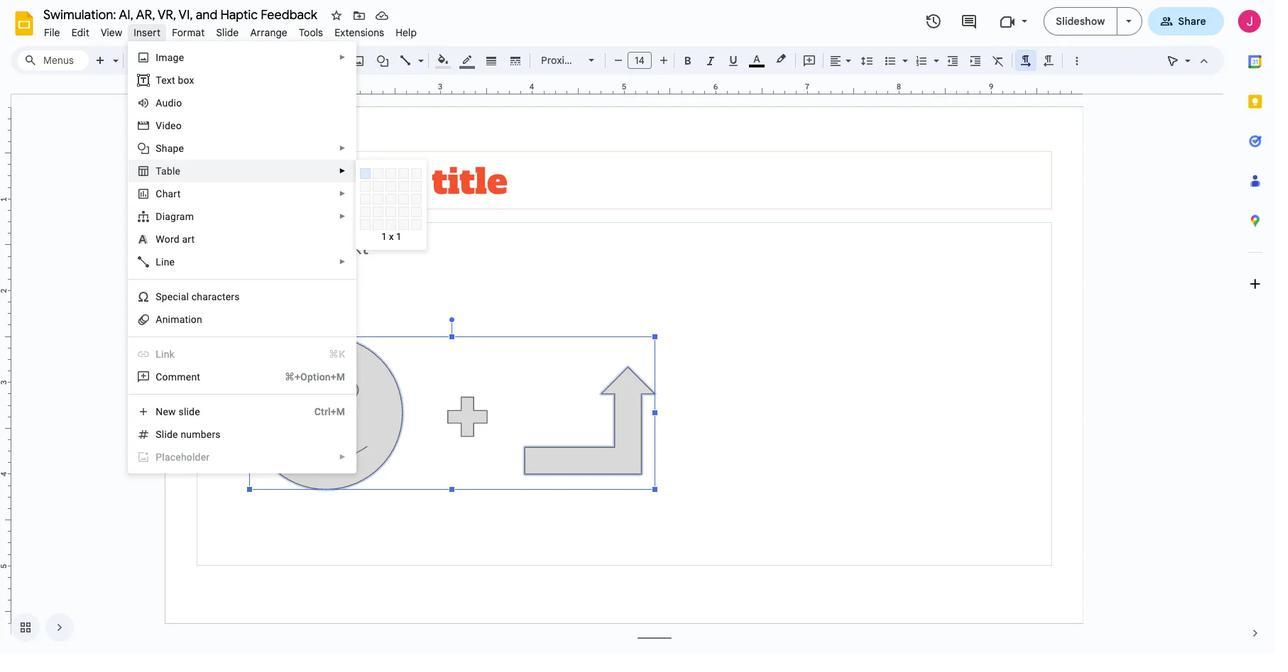 Task type: locate. For each thing, give the bounding box(es) containing it.
placeholder p element
[[156, 452, 214, 463]]

v ideo
[[156, 120, 182, 131]]

mode and view toolbar
[[1162, 46, 1216, 75]]

t ext box
[[156, 75, 194, 86]]

insert image image
[[350, 50, 367, 70]]

audio u element
[[156, 97, 186, 109]]

menu bar
[[38, 18, 423, 42]]

2 a from the top
[[156, 314, 162, 325]]

arrange menu item
[[245, 24, 293, 41]]

proxima nova
[[541, 54, 605, 67]]

shape image
[[375, 50, 391, 70]]

menu bar containing file
[[38, 18, 423, 42]]

numbered list menu image
[[930, 51, 940, 56]]

file menu item
[[38, 24, 66, 41]]

main toolbar
[[88, 0, 1088, 294]]

nova
[[581, 54, 605, 67]]

menu containing i
[[107, 0, 357, 474]]

characters
[[192, 291, 240, 303]]

slide
[[179, 406, 200, 418]]

0 horizontal spatial art
[[168, 188, 181, 200]]

► for le
[[339, 167, 346, 175]]

1 ► from the top
[[339, 53, 346, 61]]

h
[[162, 188, 168, 200]]

table b element
[[156, 165, 185, 177]]

2 menu item from the top
[[129, 446, 356, 469]]

spe c ial characters
[[156, 291, 240, 303]]

1 vertical spatial menu item
[[129, 446, 356, 469]]

line q element
[[156, 256, 179, 268]]

edit
[[71, 26, 89, 39]]

navigation inside application
[[0, 602, 74, 653]]

mage
[[159, 52, 184, 63]]

a down spe
[[156, 314, 162, 325]]

0 vertical spatial a
[[156, 97, 162, 109]]

Menus field
[[18, 50, 89, 70]]

i mage
[[156, 52, 184, 63]]

art right c
[[168, 188, 181, 200]]

format
[[172, 26, 205, 39]]

border color: dark 2 dark gray 3 image
[[459, 50, 475, 69]]

a for nimation
[[156, 314, 162, 325]]

7 ► from the top
[[339, 453, 346, 461]]

iagram
[[162, 211, 194, 222]]

a
[[156, 97, 162, 109], [156, 314, 162, 325]]

0 vertical spatial art
[[168, 188, 181, 200]]

art right ord
[[182, 234, 195, 245]]

tools
[[299, 26, 323, 39]]

laceholder
[[162, 452, 210, 463]]

insert
[[134, 26, 161, 39]]

menu
[[107, 0, 357, 474]]

border weight option
[[483, 50, 500, 70]]

ideo
[[162, 120, 182, 131]]

t
[[156, 75, 161, 86]]

1 vertical spatial a
[[156, 314, 162, 325]]

ord
[[165, 234, 180, 245]]

0 vertical spatial menu item
[[129, 343, 356, 366]]

extensions menu item
[[329, 24, 390, 41]]

art
[[168, 188, 181, 200], [182, 234, 195, 245]]

► inside "menu item"
[[339, 453, 346, 461]]

dio
[[168, 97, 182, 109]]

► for d iagram
[[339, 212, 346, 220]]

tab list
[[1236, 42, 1275, 614]]

menu inside application
[[107, 0, 357, 474]]

a left the dio at the top
[[156, 97, 162, 109]]

d
[[156, 211, 162, 222]]

m
[[168, 371, 177, 383]]

⌘k
[[329, 349, 345, 360]]

text box t element
[[156, 75, 199, 86]]

application
[[0, 0, 1275, 653]]

slide
[[216, 26, 239, 39]]

5 ► from the top
[[339, 212, 346, 220]]

►
[[339, 53, 346, 61], [339, 144, 346, 152], [339, 167, 346, 175], [339, 190, 346, 197], [339, 212, 346, 220], [339, 258, 346, 266], [339, 453, 346, 461]]

navigation
[[0, 602, 74, 653]]

⌘+option+m
[[285, 371, 345, 383]]

arrange
[[250, 26, 288, 39]]

ta
[[156, 165, 167, 177]]

text color image
[[749, 50, 765, 67]]

b
[[167, 165, 173, 177]]

view
[[101, 26, 122, 39]]

proxima
[[541, 54, 579, 67]]

► for s hape
[[339, 144, 346, 152]]

menu item down numbers
[[129, 446, 356, 469]]

video v element
[[156, 120, 186, 131]]

1 vertical spatial art
[[182, 234, 195, 245]]

a u dio
[[156, 97, 182, 109]]

n
[[156, 406, 163, 418]]

fill color: light 2 light gray 1 image
[[435, 50, 451, 69]]

art for w ord art
[[182, 234, 195, 245]]

box
[[178, 75, 194, 86]]

1 a from the top
[[156, 97, 162, 109]]

view menu item
[[95, 24, 128, 41]]

proxima nova option
[[541, 50, 605, 70]]

a for u
[[156, 97, 162, 109]]

border dash option
[[507, 50, 524, 70]]

chart h element
[[156, 188, 185, 200]]

help
[[396, 26, 417, 39]]

menu item
[[129, 343, 356, 366], [129, 446, 356, 469]]

1 horizontal spatial art
[[182, 234, 195, 245]]

format menu item
[[166, 24, 210, 41]]

menu item containing lin
[[129, 343, 356, 366]]

slid e numbers
[[156, 429, 221, 440]]

slideshow
[[1056, 15, 1105, 28]]

lin
[[156, 349, 169, 360]]

1 menu item from the top
[[129, 343, 356, 366]]

word art w element
[[156, 234, 199, 245]]

link k element
[[156, 349, 179, 360]]

start slideshow (⌘+enter) image
[[1126, 20, 1132, 23]]

art for c h art
[[168, 188, 181, 200]]

c
[[173, 291, 178, 303]]

Font size field
[[628, 52, 658, 72]]

diagram d element
[[156, 211, 198, 222]]

Star checkbox
[[327, 6, 347, 26]]

help menu item
[[390, 24, 423, 41]]

3 ► from the top
[[339, 167, 346, 175]]

2 ► from the top
[[339, 144, 346, 152]]

menu item up ment
[[129, 343, 356, 366]]

extensions
[[335, 26, 384, 39]]

4 ► from the top
[[339, 190, 346, 197]]



Task type: describe. For each thing, give the bounding box(es) containing it.
slide numbers e element
[[156, 429, 225, 440]]

p
[[156, 452, 162, 463]]

comment m element
[[156, 371, 205, 383]]

application containing slideshow
[[0, 0, 1275, 653]]

co m ment
[[156, 371, 200, 383]]

‪1 x 1‬
[[381, 232, 402, 242]]

x
[[389, 232, 394, 242]]

6 ► from the top
[[339, 258, 346, 266]]

highlight color image
[[773, 50, 789, 67]]

Font size text field
[[628, 52, 651, 69]]

menu item containing p
[[129, 446, 356, 469]]

image i element
[[156, 52, 188, 63]]

tab list inside menu bar banner
[[1236, 42, 1275, 614]]

u
[[162, 97, 168, 109]]

⌘k element
[[312, 347, 345, 361]]

e
[[173, 429, 178, 440]]

new slide n element
[[156, 406, 204, 418]]

animation a element
[[156, 314, 207, 325]]

lin k
[[156, 349, 175, 360]]

slid
[[156, 429, 173, 440]]

live pointer settings image
[[1182, 51, 1191, 56]]

⌘+option+m element
[[268, 370, 345, 384]]

edit menu item
[[66, 24, 95, 41]]

i
[[156, 52, 159, 63]]

special characters c element
[[156, 291, 244, 303]]

slideshow button
[[1044, 7, 1117, 36]]

share button
[[1148, 7, 1224, 36]]

w
[[156, 234, 165, 245]]

insert menu item
[[128, 24, 166, 41]]

w ord art
[[156, 234, 195, 245]]

nimation
[[162, 314, 202, 325]]

s
[[156, 143, 162, 154]]

menu bar banner
[[0, 0, 1275, 653]]

ta b le
[[156, 165, 181, 177]]

n ew slide
[[156, 406, 200, 418]]

line
[[156, 256, 175, 268]]

‪1 x 1‬ menu item
[[357, 165, 615, 423]]

ment
[[177, 371, 200, 383]]

slide menu item
[[210, 24, 245, 41]]

numbers
[[181, 429, 221, 440]]

► for p laceholder
[[339, 453, 346, 461]]

le
[[173, 165, 181, 177]]

ial
[[178, 291, 189, 303]]

tools menu item
[[293, 24, 329, 41]]

co
[[156, 371, 168, 383]]

ctrl+m element
[[297, 405, 345, 419]]

1‬
[[396, 232, 402, 242]]

line & paragraph spacing image
[[859, 50, 875, 70]]

Rename text field
[[38, 6, 325, 23]]

new slide with layout image
[[109, 51, 119, 56]]

s hape
[[156, 143, 184, 154]]

hape
[[162, 143, 184, 154]]

p laceholder
[[156, 452, 210, 463]]

k
[[169, 349, 175, 360]]

c
[[156, 188, 162, 200]]

spe
[[156, 291, 173, 303]]

ctrl+m
[[314, 406, 345, 418]]

d iagram
[[156, 211, 194, 222]]

ext
[[161, 75, 175, 86]]

ew
[[163, 406, 176, 418]]

menu bar inside menu bar banner
[[38, 18, 423, 42]]

v
[[156, 120, 162, 131]]

file
[[44, 26, 60, 39]]

► for i mage
[[339, 53, 346, 61]]

share
[[1178, 15, 1207, 28]]

‪1
[[381, 232, 387, 242]]

shape s element
[[156, 143, 188, 154]]

c h art
[[156, 188, 181, 200]]

a nimation
[[156, 314, 202, 325]]

► for art
[[339, 190, 346, 197]]



Task type: vqa. For each thing, say whether or not it's contained in the screenshot.


